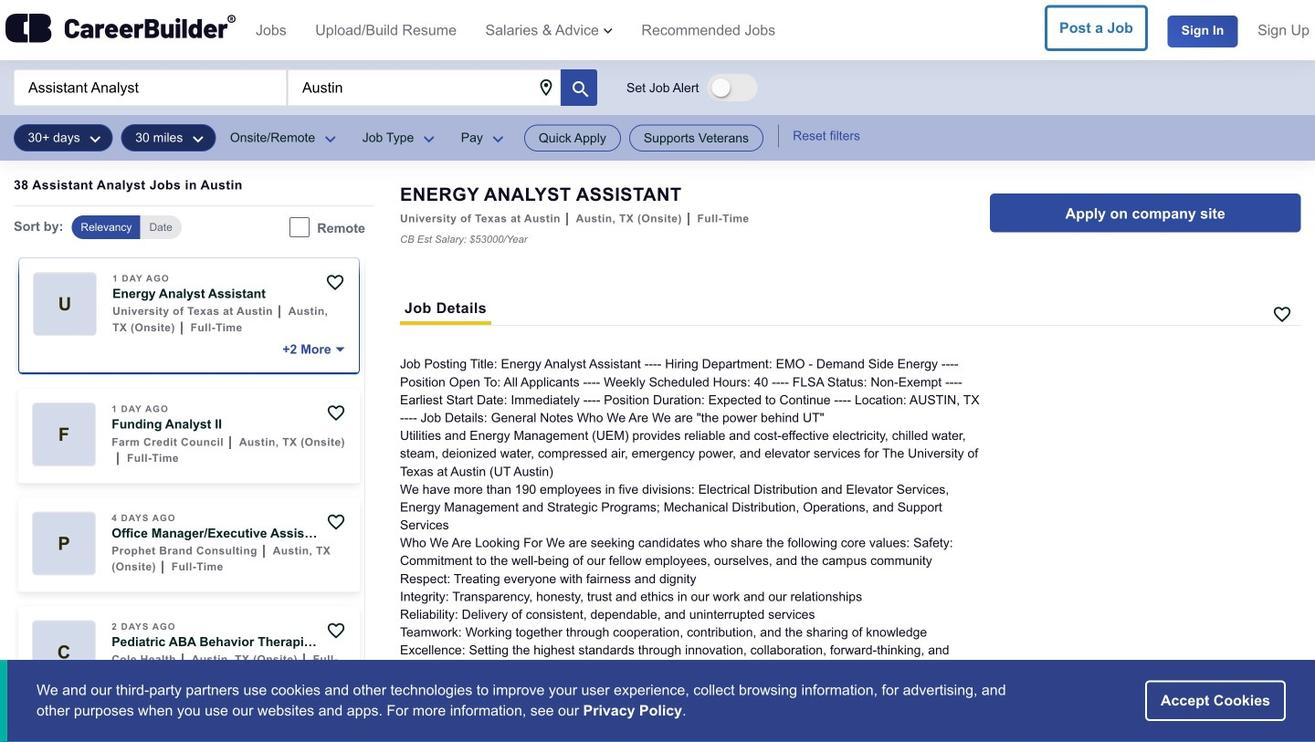 Task type: describe. For each thing, give the bounding box(es) containing it.
Job search keywords text field
[[14, 69, 287, 106]]

careerbuilder - we're building for you image
[[5, 14, 236, 42]]



Task type: vqa. For each thing, say whether or not it's contained in the screenshot.
banner of ey company image
no



Task type: locate. For each thing, give the bounding box(es) containing it.
Job search location text field
[[288, 69, 561, 106]]

tabs tab list
[[400, 300, 492, 325]]



